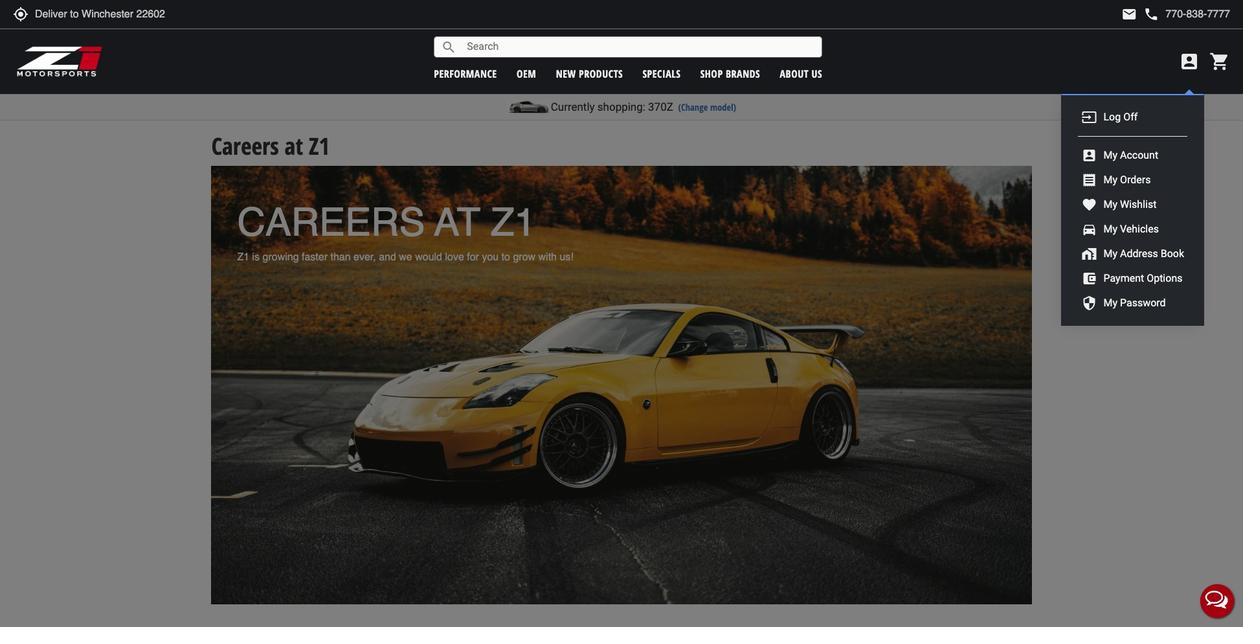 Task type: vqa. For each thing, say whether or not it's contained in the screenshot.
brand:
no



Task type: locate. For each thing, give the bounding box(es) containing it.
would
[[415, 252, 442, 263]]

my
[[1104, 149, 1118, 161], [1104, 173, 1118, 186], [1104, 198, 1118, 210], [1104, 223, 1118, 235], [1104, 247, 1118, 260], [1104, 296, 1118, 309]]

my right home_work
[[1104, 247, 1118, 260]]

us
[[812, 66, 823, 81]]

my right receipt
[[1104, 173, 1118, 186]]

account_box
[[1180, 51, 1200, 72], [1082, 148, 1098, 163]]

with
[[539, 252, 557, 263]]

shopping:
[[598, 100, 646, 113]]

2 horizontal spatial z1
[[491, 200, 536, 245]]

security
[[1082, 295, 1098, 311]]

my for account_box
[[1104, 149, 1118, 161]]

love
[[445, 252, 464, 263]]

growing
[[263, 252, 299, 263]]

careers at z1
[[211, 130, 330, 162], [237, 200, 536, 245]]

my_location
[[13, 6, 29, 22]]

log
[[1104, 111, 1122, 123]]

5 my from the top
[[1104, 247, 1118, 260]]

my address book link
[[1101, 247, 1188, 261]]

home_work my address book
[[1082, 246, 1185, 262]]

0 horizontal spatial at
[[285, 130, 303, 162]]

1 horizontal spatial z1
[[309, 130, 330, 162]]

account
[[1121, 149, 1159, 161]]

my inside directions_car my vehicles
[[1104, 223, 1118, 235]]

grow
[[513, 252, 536, 263]]

z1
[[309, 130, 330, 162], [491, 200, 536, 245], [237, 252, 249, 263]]

ever,
[[354, 252, 376, 263]]

0 vertical spatial account_box
[[1180, 51, 1200, 72]]

payment
[[1104, 272, 1145, 284]]

my orders link
[[1101, 173, 1155, 187]]

at
[[285, 130, 303, 162], [435, 200, 480, 245]]

1 vertical spatial z1
[[491, 200, 536, 245]]

my right 'directions_car'
[[1104, 223, 1118, 235]]

orders
[[1121, 173, 1151, 186]]

security my password
[[1082, 295, 1166, 311]]

shopping_cart
[[1210, 51, 1231, 72]]

my up receipt my orders
[[1104, 149, 1118, 161]]

my inside receipt my orders
[[1104, 173, 1118, 186]]

2 vertical spatial z1
[[237, 252, 249, 263]]

my vehicles link
[[1101, 222, 1163, 237]]

z1 is growing faster than ever, and we would love for you to grow with us!
[[237, 252, 574, 263]]

1 vertical spatial careers
[[237, 200, 425, 245]]

my inside the security my password
[[1104, 296, 1118, 309]]

0 vertical spatial careers at z1
[[211, 130, 330, 162]]

3 my from the top
[[1104, 198, 1118, 210]]

account_box left shopping_cart link
[[1180, 51, 1200, 72]]

phone
[[1144, 6, 1160, 22]]

0 vertical spatial at
[[285, 130, 303, 162]]

my right favorite
[[1104, 198, 1118, 210]]

and
[[379, 252, 396, 263]]

1 my from the top
[[1104, 149, 1118, 161]]

(change
[[679, 101, 708, 113]]

free shipping!  on select z1 products shipped within the continental us. image
[[211, 166, 1032, 605]]

1 vertical spatial at
[[435, 200, 480, 245]]

you
[[482, 252, 499, 263]]

my for favorite
[[1104, 198, 1118, 210]]

my right security
[[1104, 296, 1118, 309]]

4 my from the top
[[1104, 223, 1118, 235]]

my wishlist link
[[1101, 197, 1160, 212]]

my inside favorite my wishlist
[[1104, 198, 1118, 210]]

mail link
[[1122, 6, 1138, 22]]

input log off
[[1082, 109, 1138, 125]]

oem link
[[517, 66, 537, 81]]

my inside account_box my account
[[1104, 149, 1118, 161]]

options
[[1147, 272, 1183, 284]]

is
[[252, 252, 260, 263]]

account_box link
[[1176, 51, 1204, 72]]

1 vertical spatial careers at z1
[[237, 200, 536, 245]]

account_box up receipt
[[1082, 148, 1098, 163]]

my inside home_work my address book
[[1104, 247, 1118, 260]]

1 vertical spatial account_box
[[1082, 148, 1098, 163]]

new
[[556, 66, 576, 81]]

1 horizontal spatial at
[[435, 200, 480, 245]]

6 my from the top
[[1104, 296, 1118, 309]]

receipt my orders
[[1082, 172, 1151, 188]]

currently shopping: 370z (change model)
[[551, 100, 737, 113]]

log off link
[[1101, 110, 1142, 125]]

favorite my wishlist
[[1082, 197, 1157, 212]]

2 my from the top
[[1104, 173, 1118, 186]]

shop brands
[[701, 66, 761, 81]]

careers
[[211, 130, 279, 162], [237, 200, 425, 245]]

menu
[[1062, 94, 1205, 326]]

favorite
[[1082, 197, 1098, 212]]

about us
[[780, 66, 823, 81]]

directions_car
[[1082, 222, 1098, 237]]

search
[[441, 39, 457, 55]]

wishlist
[[1121, 198, 1157, 210]]

address
[[1121, 247, 1159, 260]]

new products link
[[556, 66, 623, 81]]

directions_car my vehicles
[[1082, 222, 1160, 237]]

1 horizontal spatial account_box
[[1180, 51, 1200, 72]]

my for receipt
[[1104, 173, 1118, 186]]

phone link
[[1144, 6, 1231, 22]]

0 horizontal spatial account_box
[[1082, 148, 1098, 163]]



Task type: describe. For each thing, give the bounding box(es) containing it.
shop brands link
[[701, 66, 761, 81]]

about
[[780, 66, 809, 81]]

book
[[1161, 247, 1185, 260]]

shopping_cart link
[[1207, 51, 1231, 72]]

menu containing input
[[1062, 94, 1205, 326]]

oem
[[517, 66, 537, 81]]

new products
[[556, 66, 623, 81]]

my for directions_car
[[1104, 223, 1118, 235]]

z1 motorsports logo image
[[16, 45, 103, 78]]

(change model) link
[[679, 101, 737, 113]]

my account link
[[1101, 148, 1162, 163]]

about us link
[[780, 66, 823, 81]]

brands
[[726, 66, 761, 81]]

input
[[1082, 109, 1098, 125]]

to
[[502, 252, 510, 263]]

home_work
[[1082, 246, 1098, 262]]

specials link
[[643, 66, 681, 81]]

account_box for account_box my account
[[1082, 148, 1098, 163]]

products
[[579, 66, 623, 81]]

my password link
[[1101, 296, 1170, 311]]

we
[[399, 252, 413, 263]]

for
[[467, 252, 479, 263]]

0 horizontal spatial z1
[[237, 252, 249, 263]]

specials
[[643, 66, 681, 81]]

currently
[[551, 100, 595, 113]]

my for home_work
[[1104, 247, 1118, 260]]

receipt
[[1082, 172, 1098, 188]]

my for security
[[1104, 296, 1118, 309]]

performance link
[[434, 66, 497, 81]]

us!
[[560, 252, 574, 263]]

mail
[[1122, 6, 1138, 22]]

than
[[331, 252, 351, 263]]

account_balance_wallet
[[1082, 271, 1098, 286]]

shop
[[701, 66, 723, 81]]

faster
[[302, 252, 328, 263]]

0 vertical spatial careers
[[211, 130, 279, 162]]

model)
[[711, 101, 737, 113]]

mail phone
[[1122, 6, 1160, 22]]

vehicles
[[1121, 223, 1160, 235]]

Search search field
[[457, 37, 822, 57]]

off
[[1124, 111, 1138, 123]]

370z
[[649, 100, 674, 113]]

password
[[1121, 296, 1166, 309]]

0 vertical spatial z1
[[309, 130, 330, 162]]

account_box my account
[[1082, 148, 1159, 163]]

payment options link
[[1101, 271, 1186, 286]]

account_box for account_box
[[1180, 51, 1200, 72]]

performance
[[434, 66, 497, 81]]

account_balance_wallet payment options
[[1082, 271, 1183, 286]]



